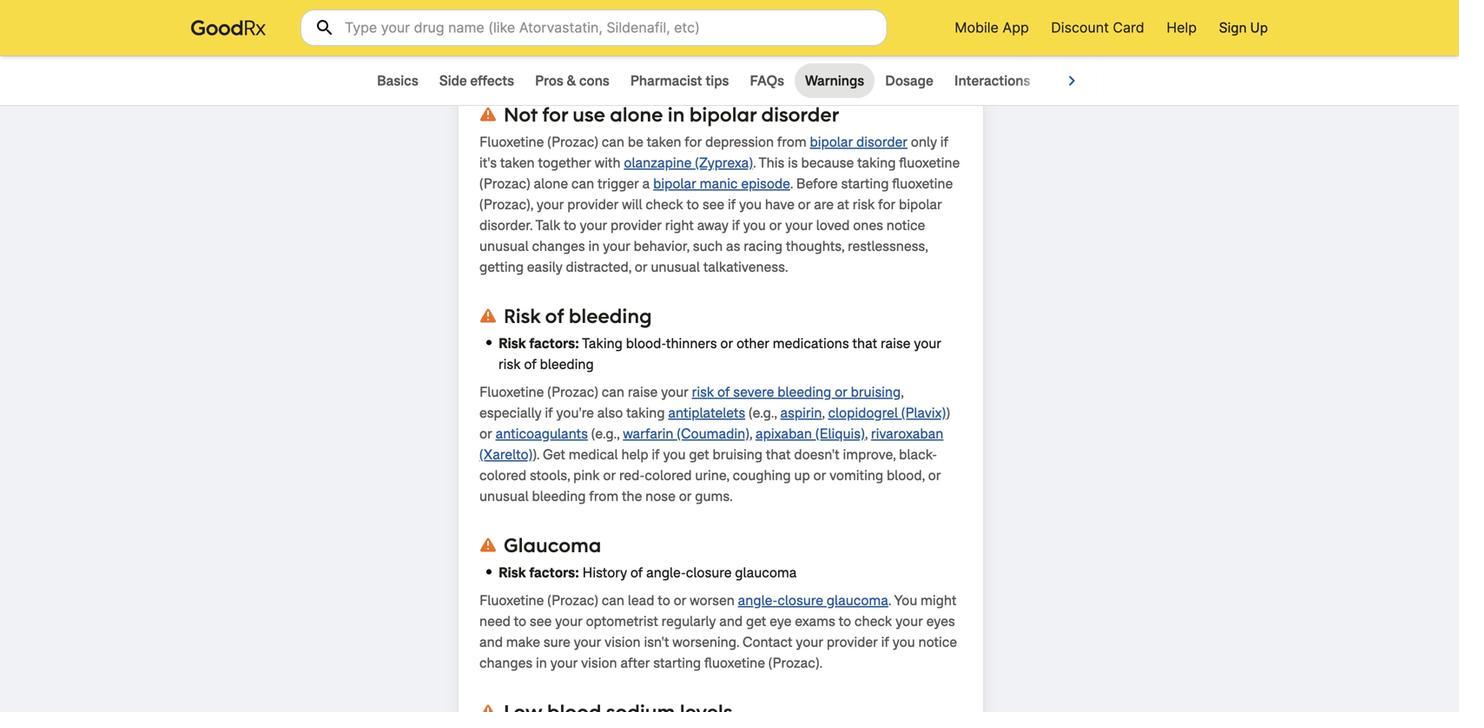 Task type: locate. For each thing, give the bounding box(es) containing it.
angle- up eye
[[738, 592, 778, 610]]

(prozac), inside the '. before starting fluoxetine (prozac), your provider will check to see if you have or are at risk for bipolar disorder. talk to your provider right away if you or your loved ones notice unusual changes in your behavior, such as racing thoughts, restlessness, getting easily distracted, or unusual talkativeness.'
[[480, 196, 534, 214]]

if up 'anticoagulants' link
[[545, 404, 553, 422]]

provider down exams
[[827, 633, 878, 652]]

(prozac) inside . this is because taking fluoxetine (prozac) alone can trigger a
[[480, 175, 531, 193]]

unusual down behavior,
[[651, 258, 700, 276]]

unusual
[[480, 237, 529, 255], [651, 258, 700, 276], [480, 487, 529, 506]]

bipolar down olanzapine (zyprexa) at the top
[[654, 175, 697, 193]]

1 vertical spatial glaucoma
[[827, 592, 889, 610]]

get inside . if you notice hives, rash, red skin, swelling of the lips or tongue, or difficulty breathing after using fluoxetine (prozac), get medical attention right away.
[[791, 36, 811, 54]]

1 risk warning image from the top
[[480, 307, 497, 325]]

0 vertical spatial right
[[927, 36, 955, 54]]

(prozac)
[[548, 133, 599, 151], [480, 175, 531, 193], [548, 383, 599, 401], [548, 592, 599, 610]]

1 vertical spatial starting
[[654, 654, 701, 673]]

2 risk warning image from the top
[[480, 537, 497, 554]]

(prozac), up disorder. on the top left
[[480, 196, 534, 214]]

fluoxetine (prozac) can be taken for depression from bipolar disorder
[[480, 133, 908, 151]]

2 horizontal spatial in
[[668, 102, 685, 127]]

your inside taking blood-thinners or other medications that raise your risk of bleeding
[[914, 335, 942, 353]]

if
[[551, 15, 560, 33]]

).
[[533, 446, 540, 464]]

of up the tongue,
[[933, 0, 946, 12]]

1 horizontal spatial colored
[[645, 467, 692, 485]]

angle-
[[647, 564, 686, 582], [738, 592, 778, 610]]

taking
[[582, 335, 623, 353]]

1 colored from the left
[[480, 467, 527, 485]]

1 vertical spatial bruising
[[713, 446, 763, 464]]

risk up the risk factors:
[[504, 303, 541, 328]]

you right the if
[[563, 15, 586, 33]]

1 vertical spatial risk warning image
[[480, 537, 497, 554]]

if inside the , especially if you're also taking
[[545, 404, 553, 422]]

colored down (xarelto)
[[480, 467, 527, 485]]

right inside the '. before starting fluoxetine (prozac), your provider will check to see if you have or are at risk for bipolar disorder. talk to your provider right away if you or your loved ones notice unusual changes in your behavior, such as racing thoughts, restlessness, getting easily distracted, or unusual talkativeness.'
[[665, 216, 694, 235]]

0 horizontal spatial angle-
[[647, 564, 686, 582]]

or inside ) or
[[480, 425, 492, 443]]

fluoxetine up "need"
[[480, 592, 544, 610]]

away.
[[480, 56, 514, 75]]

(e.g., down also
[[592, 425, 620, 443]]

0 horizontal spatial taken
[[500, 154, 535, 172]]

(prozac) down history
[[548, 592, 599, 610]]

check right exams
[[855, 613, 893, 631]]

. for if
[[545, 15, 548, 33]]

other
[[737, 335, 770, 353]]

risk
[[853, 196, 875, 214], [499, 355, 521, 374], [692, 383, 714, 401]]

bleeding down the risk factors:
[[540, 355, 594, 374]]

risk of bleeding
[[504, 303, 652, 328]]

worsening.
[[673, 633, 740, 652]]

. inside the '. before starting fluoxetine (prozac), your provider will check to see if you have or are at risk for bipolar disorder. talk to your provider right away if you or your loved ones notice unusual changes in your behavior, such as racing thoughts, restlessness, getting easily distracted, or unusual talkativeness.'
[[791, 175, 793, 193]]

3 fluoxetine from the top
[[480, 592, 544, 610]]

closure
[[686, 564, 732, 582], [778, 592, 824, 610]]

1 vertical spatial risk
[[499, 335, 526, 353]]

improve,
[[843, 446, 896, 464]]

manic
[[700, 175, 738, 193]]

2 vertical spatial risk warning image
[[480, 703, 497, 713]]

from up is
[[778, 133, 807, 151]]

0 horizontal spatial glaucoma
[[735, 564, 797, 582]]

apixaban (eliquis) link
[[756, 425, 865, 443]]

0 vertical spatial changes
[[532, 237, 585, 255]]

1 vertical spatial angle-
[[738, 592, 778, 610]]

distracted,
[[566, 258, 632, 276]]

bleeding inside taking blood-thinners or other medications that raise your risk of bleeding
[[540, 355, 594, 374]]

. inside . you might need to see your optometrist regularly and get eye exams to check your eyes and make sure your vision isn't worsening. contact your provider if you notice changes in your vision after starting fluoxetine (prozac).
[[889, 592, 892, 610]]

risk warning image for risk of bleeding
[[480, 307, 497, 325]]

card
[[1113, 19, 1145, 36]]

difficulty
[[480, 36, 533, 54]]

changes
[[532, 237, 585, 255], [480, 654, 533, 673]]

the down anaphylaxis
[[827, 15, 848, 33]]

0 horizontal spatial alone
[[534, 175, 568, 193]]

if inside ). get medical help if you get bruising that doesn't improve, black- colored stools, pink or red-colored urine, coughing up or vomiting blood, or unusual bleeding from the nose or gums.
[[652, 446, 660, 464]]

0 vertical spatial vision
[[605, 633, 641, 652]]

1 vertical spatial alone
[[534, 175, 568, 193]]

. before starting fluoxetine (prozac), your provider will check to see if you have or are at risk for bipolar disorder. talk to your provider right away if you or your loved ones notice unusual changes in your behavior, such as racing thoughts, restlessness, getting easily distracted, or unusual talkativeness.
[[480, 175, 953, 276]]

2 factors: from the top
[[529, 564, 579, 582]]

only
[[911, 133, 938, 151]]

might
[[921, 592, 957, 610]]

1 fluoxetine from the top
[[480, 133, 544, 151]]

blood,
[[887, 467, 925, 485]]

raise inside taking blood-thinners or other medications that raise your risk of bleeding
[[881, 335, 911, 353]]

(e.g., down severe in the right of the page
[[749, 404, 777, 422]]

(prozac) up 'together'
[[548, 133, 599, 151]]

disorder down faqs "link"
[[762, 102, 840, 127]]

, up clopidogrel (plavix) link
[[901, 383, 904, 401]]

check down a
[[646, 196, 684, 214]]

that down apixaban
[[766, 446, 791, 464]]

if down angle-closure glaucoma link
[[882, 633, 890, 652]]

1 vertical spatial closure
[[778, 592, 824, 610]]

raise up warfarin
[[628, 383, 658, 401]]

1 horizontal spatial taking
[[858, 154, 896, 172]]

fluoxetine (prozac) can lead to or worsen angle-closure glaucoma
[[480, 592, 889, 610]]

2 fluoxetine from the top
[[480, 383, 544, 401]]

notice left 'hives,' at the left top of the page
[[589, 15, 628, 33]]

fluoxetine inside . you might need to see your optometrist regularly and get eye exams to check your eyes and make sure your vision isn't worsening. contact your provider if you notice changes in your vision after starting fluoxetine (prozac).
[[705, 654, 766, 673]]

2 vertical spatial get
[[746, 613, 767, 631]]

0 vertical spatial risk
[[504, 303, 541, 328]]

fluoxetine inside the '. before starting fluoxetine (prozac), your provider will check to see if you have or are at risk for bipolar disorder. talk to your provider right away if you or your loved ones notice unusual changes in your behavior, such as racing thoughts, restlessness, getting easily distracted, or unusual talkativeness.'
[[893, 175, 953, 193]]

Search bar text field
[[301, 10, 888, 46]]

0 vertical spatial notice
[[589, 15, 628, 33]]

1 horizontal spatial in
[[589, 237, 600, 255]]

0 horizontal spatial the
[[480, 15, 500, 33]]

colored up nose
[[645, 467, 692, 485]]

Drug price search field
[[301, 10, 888, 46]]

doesn't
[[795, 446, 840, 464]]

attention
[[867, 36, 923, 54]]

dosage
[[886, 72, 934, 90]]

see inside . you might need to see your optometrist regularly and get eye exams to check your eyes and make sure your vision isn't worsening. contact your provider if you notice changes in your vision after starting fluoxetine (prozac).
[[530, 613, 552, 631]]

0 vertical spatial closure
[[686, 564, 732, 582]]

can up also
[[602, 383, 625, 401]]

get inside ). get medical help if you get bruising that doesn't improve, black- colored stools, pink or red-colored urine, coughing up or vomiting blood, or unusual bleeding from the nose or gums.
[[689, 446, 710, 464]]

risk right at
[[853, 196, 875, 214]]

1 vertical spatial see
[[530, 613, 552, 631]]

0 horizontal spatial right
[[665, 216, 694, 235]]

0 vertical spatial alone
[[610, 102, 663, 127]]

if down "bipolar manic episode" link
[[728, 196, 736, 214]]

0 vertical spatial risk warning image
[[480, 307, 497, 325]]

from down pink
[[589, 487, 619, 506]]

need
[[480, 613, 511, 631]]

cons
[[580, 72, 610, 90]]

raise up clopidogrel (plavix) link
[[881, 335, 911, 353]]

1 horizontal spatial that
[[853, 335, 878, 353]]

1 horizontal spatial and
[[720, 613, 743, 631]]

risk inside the '. before starting fluoxetine (prozac), your provider will check to see if you have or are at risk for bipolar disorder. talk to your provider right away if you or your loved ones notice unusual changes in your behavior, such as racing thoughts, restlessness, getting easily distracted, or unusual talkativeness.'
[[853, 196, 875, 214]]

see up away
[[703, 196, 725, 214]]

2 horizontal spatial the
[[827, 15, 848, 33]]

risk warning image
[[480, 106, 497, 123]]

. inside . if you notice hives, rash, red skin, swelling of the lips or tongue, or difficulty breathing after using fluoxetine (prozac), get medical attention right away.
[[545, 15, 548, 33]]

only if it's taken together with
[[480, 133, 949, 172]]

if inside only if it's taken together with
[[941, 133, 949, 151]]

right
[[927, 36, 955, 54], [665, 216, 694, 235]]

unusual down disorder. on the top left
[[480, 237, 529, 255]]

changes down make
[[480, 654, 533, 673]]

warnings link
[[795, 63, 875, 98]]

provider inside . you might need to see your optometrist regularly and get eye exams to check your eyes and make sure your vision isn't worsening. contact your provider if you notice changes in your vision after starting fluoxetine (prozac).
[[827, 633, 878, 652]]

starting down isn't in the bottom left of the page
[[654, 654, 701, 673]]

risk down the risk factors:
[[499, 355, 521, 374]]

that
[[853, 335, 878, 353], [766, 446, 791, 464]]

0 horizontal spatial (e.g.,
[[592, 425, 620, 443]]

warnings
[[806, 72, 865, 90]]

bleeding up antiplatelets (e.g., aspirin , clopidogrel (plavix)
[[778, 383, 832, 401]]

0 horizontal spatial get
[[689, 446, 710, 464]]

glaucoma up exams
[[827, 592, 889, 610]]

starting inside the '. before starting fluoxetine (prozac), your provider will check to see if you have or are at risk for bipolar disorder. talk to your provider right away if you or your loved ones notice unusual changes in your behavior, such as racing thoughts, restlessness, getting easily distracted, or unusual talkativeness.'
[[842, 175, 889, 193]]

0 horizontal spatial that
[[766, 446, 791, 464]]

1 vertical spatial after
[[621, 654, 650, 673]]

changes down talk
[[532, 237, 585, 255]]

risk up especially
[[499, 335, 526, 353]]

provider
[[568, 196, 619, 214], [611, 216, 662, 235], [827, 633, 878, 652]]

1 horizontal spatial from
[[778, 133, 807, 151]]

(prozac) for fluoxetine (prozac) can lead to or worsen angle-closure glaucoma
[[548, 592, 599, 610]]

0 vertical spatial that
[[853, 335, 878, 353]]

can for raise
[[602, 383, 625, 401]]

getting
[[480, 258, 524, 276]]

fluoxetine for fluoxetine (prozac) can raise your risk of severe bleeding or bruising
[[480, 383, 544, 401]]

can down 'together'
[[572, 175, 595, 193]]

right down the tongue,
[[927, 36, 955, 54]]

provider down trigger
[[568, 196, 619, 214]]

1 vertical spatial medical
[[569, 446, 618, 464]]

0 vertical spatial and
[[720, 613, 743, 631]]

of down anaphylaxis
[[811, 15, 824, 33]]

disorder left only
[[857, 133, 908, 151]]

or up clopidogrel
[[835, 383, 848, 401]]

1 horizontal spatial check
[[855, 613, 893, 631]]

mobile app link
[[955, 17, 1029, 38]]

and down worsen
[[720, 613, 743, 631]]

warfarin (coumadin) link
[[623, 425, 750, 443]]

anaphylaxis (closing of the throat) link
[[480, 0, 946, 33]]

you inside . you might need to see your optometrist regularly and get eye exams to check your eyes and make sure your vision isn't worsening. contact your provider if you notice changes in your vision after starting fluoxetine (prozac).
[[893, 633, 916, 652]]

taking up warfarin
[[627, 404, 665, 422]]

1 horizontal spatial starting
[[842, 175, 889, 193]]

0 vertical spatial risk
[[853, 196, 875, 214]]

starting inside . you might need to see your optometrist regularly and get eye exams to check your eyes and make sure your vision isn't worsening. contact your provider if you notice changes in your vision after starting fluoxetine (prozac).
[[654, 654, 701, 673]]

2 vertical spatial in
[[536, 654, 547, 673]]

if right help
[[652, 446, 660, 464]]

. for you
[[889, 592, 892, 610]]

(prozac) down it's
[[480, 175, 531, 193]]

(e.g.,
[[749, 404, 777, 422], [592, 425, 620, 443]]

1 vertical spatial taken
[[500, 154, 535, 172]]

that inside taking blood-thinners or other medications that raise your risk of bleeding
[[853, 335, 878, 353]]

bruising up clopidogrel (plavix) link
[[851, 383, 901, 401]]

alone down 'together'
[[534, 175, 568, 193]]

cost link
[[1041, 63, 1092, 98]]

2 vertical spatial for
[[879, 196, 896, 214]]

taken right it's
[[500, 154, 535, 172]]

2 colored from the left
[[645, 467, 692, 485]]

0 horizontal spatial risk
[[499, 355, 521, 374]]

0 horizontal spatial see
[[530, 613, 552, 631]]

of inside taking blood-thinners or other medications that raise your risk of bleeding
[[524, 355, 537, 374]]

0 vertical spatial taken
[[647, 133, 682, 151]]

for up the ones
[[879, 196, 896, 214]]

pros & cons
[[535, 72, 610, 90]]

risk warning image
[[480, 307, 497, 325], [480, 537, 497, 554], [480, 703, 497, 713]]

right inside . if you notice hives, rash, red skin, swelling of the lips or tongue, or difficulty breathing after using fluoxetine (prozac), get medical attention right away.
[[927, 36, 955, 54]]

0 vertical spatial from
[[778, 133, 807, 151]]

, especially if you're also taking
[[480, 383, 904, 422]]

0 vertical spatial after
[[600, 36, 629, 54]]

(prozac) up you're
[[548, 383, 599, 401]]

get down swelling
[[791, 36, 811, 54]]

1 horizontal spatial (e.g.,
[[749, 404, 777, 422]]

anaphylaxis
[[804, 0, 878, 12]]

1 factors: from the top
[[529, 335, 579, 353]]

right up behavior,
[[665, 216, 694, 235]]

0 vertical spatial (e.g.,
[[749, 404, 777, 422]]

cost
[[1052, 72, 1082, 90]]

1 vertical spatial factors:
[[529, 564, 579, 582]]

fluoxetine for fluoxetine (prozac) can lead to or worsen angle-closure glaucoma
[[480, 592, 544, 610]]

0 vertical spatial medical
[[814, 36, 864, 54]]

0 horizontal spatial closure
[[686, 564, 732, 582]]

regularly
[[662, 613, 716, 631]]

anaphylaxis (closing of the throat)
[[480, 0, 946, 33]]

0 horizontal spatial raise
[[628, 383, 658, 401]]

0 vertical spatial disorder
[[762, 102, 840, 127]]

warfarin
[[623, 425, 674, 443]]

risk up "antiplatelets"
[[692, 383, 714, 401]]

taken up olanzapine
[[647, 133, 682, 151]]

if inside . you might need to see your optometrist regularly and get eye exams to check your eyes and make sure your vision isn't worsening. contact your provider if you notice changes in your vision after starting fluoxetine (prozac).
[[882, 633, 890, 652]]

red-
[[620, 467, 645, 485]]

1 horizontal spatial alone
[[610, 102, 663, 127]]

0 horizontal spatial (prozac),
[[480, 196, 534, 214]]

glaucoma
[[735, 564, 797, 582], [827, 592, 889, 610]]

taking
[[858, 154, 896, 172], [627, 404, 665, 422]]

clopidogrel (plavix) link
[[829, 404, 946, 422]]

fluoxetine down not
[[480, 133, 544, 151]]

provider down will
[[611, 216, 662, 235]]

angle- up fluoxetine (prozac) can lead to or worsen angle-closure glaucoma
[[647, 564, 686, 582]]

closure up exams
[[778, 592, 824, 610]]

notice
[[589, 15, 628, 33], [887, 216, 926, 235], [919, 633, 958, 652]]

and
[[720, 613, 743, 631], [480, 633, 503, 652]]

0 horizontal spatial colored
[[480, 467, 527, 485]]

the inside . if you notice hives, rash, red skin, swelling of the lips or tongue, or difficulty breathing after using fluoxetine (prozac), get medical attention right away.
[[827, 15, 848, 33]]

1 horizontal spatial glaucoma
[[827, 592, 889, 610]]

medical up pink
[[569, 446, 618, 464]]

starting up at
[[842, 175, 889, 193]]

risk warning image down "need"
[[480, 703, 497, 713]]

1 vertical spatial notice
[[887, 216, 926, 235]]

racing
[[744, 237, 783, 255]]

risk for risk of bleeding
[[504, 303, 541, 328]]

2 horizontal spatial get
[[791, 36, 811, 54]]

1 vertical spatial risk
[[499, 355, 521, 374]]

it's
[[480, 154, 497, 172]]

1 vertical spatial raise
[[628, 383, 658, 401]]

bipolar
[[690, 102, 757, 127], [810, 133, 853, 151], [654, 175, 697, 193], [899, 196, 943, 214]]

0 horizontal spatial check
[[646, 196, 684, 214]]

are
[[814, 196, 834, 214]]

bruising up coughing
[[713, 446, 763, 464]]

1 vertical spatial that
[[766, 446, 791, 464]]

unusual down (xarelto)
[[480, 487, 529, 506]]

alone inside . this is because taking fluoxetine (prozac) alone can trigger a
[[534, 175, 568, 193]]

0 vertical spatial in
[[668, 102, 685, 127]]

1 horizontal spatial (prozac),
[[734, 36, 787, 54]]

dialog
[[0, 0, 1460, 713]]

olanzapine (zyprexa)
[[624, 154, 753, 172]]

in
[[668, 102, 685, 127], [589, 237, 600, 255], [536, 654, 547, 673]]

. inside . this is because taking fluoxetine (prozac) alone can trigger a
[[753, 154, 756, 172]]

check inside the '. before starting fluoxetine (prozac), your provider will check to see if you have or are at risk for bipolar disorder. talk to your provider right away if you or your loved ones notice unusual changes in your behavior, such as racing thoughts, restlessness, getting easily distracted, or unusual talkativeness.'
[[646, 196, 684, 214]]

side effects link
[[429, 63, 525, 98]]

see up sure
[[530, 613, 552, 631]]

0 vertical spatial factors:
[[529, 335, 579, 353]]

for left use
[[542, 102, 568, 127]]

0 vertical spatial angle-
[[647, 564, 686, 582]]

, inside the , especially if you're also taking
[[901, 383, 904, 401]]

taking down "bipolar disorder" link
[[858, 154, 896, 172]]

or left red-
[[603, 467, 616, 485]]

2 vertical spatial unusual
[[480, 487, 529, 506]]

notice down eyes at the right of the page
[[919, 633, 958, 652]]

alone up be
[[610, 102, 663, 127]]

1 vertical spatial in
[[589, 237, 600, 255]]

0 horizontal spatial taking
[[627, 404, 665, 422]]

factors: down risk of bleeding at the left of page
[[529, 335, 579, 353]]

1 horizontal spatial right
[[927, 36, 955, 54]]

to
[[687, 196, 700, 214], [564, 216, 577, 235], [658, 592, 671, 610], [514, 613, 527, 631], [839, 613, 852, 631]]

can up with
[[602, 133, 625, 151]]

2 vertical spatial provider
[[827, 633, 878, 652]]

get up contact
[[746, 613, 767, 631]]

rivaroxaban (xarelto)
[[480, 425, 944, 464]]

after inside . if you notice hives, rash, red skin, swelling of the lips or tongue, or difficulty breathing after using fluoxetine (prozac), get medical attention right away.
[[600, 36, 629, 54]]

(e.g., for anticoagulants
[[592, 425, 620, 443]]

0 vertical spatial see
[[703, 196, 725, 214]]

1 vertical spatial right
[[665, 216, 694, 235]]

not for use alone in bipolar disorder
[[504, 102, 840, 127]]

exams
[[795, 613, 836, 631]]

that right medications
[[853, 335, 878, 353]]

1 vertical spatial and
[[480, 633, 503, 652]]

1 vertical spatial check
[[855, 613, 893, 631]]

get down the warfarin (coumadin) link
[[689, 446, 710, 464]]

after
[[600, 36, 629, 54], [621, 654, 650, 673]]

anticoagulants (e.g., warfarin (coumadin) , apixaban (eliquis) ,
[[496, 425, 872, 443]]

for inside the '. before starting fluoxetine (prozac), your provider will check to see if you have or are at risk for bipolar disorder. talk to your provider right away if you or your loved ones notice unusual changes in your behavior, such as racing thoughts, restlessness, getting easily distracted, or unusual talkativeness.'
[[879, 196, 896, 214]]

fluoxetine inside . this is because taking fluoxetine (prozac) alone can trigger a
[[900, 154, 960, 172]]

for up olanzapine (zyprexa) link
[[685, 133, 702, 151]]

1 vertical spatial taking
[[627, 404, 665, 422]]

1 horizontal spatial for
[[685, 133, 702, 151]]

. left the you
[[889, 592, 892, 610]]

and down "need"
[[480, 633, 503, 652]]

rivaroxaban (xarelto) link
[[480, 425, 944, 464]]

risk of severe bleeding or bruising link
[[692, 383, 901, 401]]

0 horizontal spatial for
[[542, 102, 568, 127]]

you inside . if you notice hives, rash, red skin, swelling of the lips or tongue, or difficulty breathing after using fluoxetine (prozac), get medical attention right away.
[[563, 15, 586, 33]]

fluoxetine
[[670, 36, 730, 54], [900, 154, 960, 172], [893, 175, 953, 193], [705, 654, 766, 673]]

rash,
[[670, 15, 699, 33]]

, up apixaban (eliquis) link
[[822, 404, 825, 422]]

1 horizontal spatial the
[[622, 487, 642, 506]]

of down the risk factors:
[[524, 355, 537, 374]]

primary site navigation
[[933, 0, 1286, 56]]

you down episode in the top of the page
[[739, 196, 762, 214]]

2 vertical spatial notice
[[919, 633, 958, 652]]

1 horizontal spatial raise
[[881, 335, 911, 353]]

in inside . you might need to see your optometrist regularly and get eye exams to check your eyes and make sure your vision isn't worsening. contact your provider if you notice changes in your vision after starting fluoxetine (prozac).
[[536, 654, 547, 673]]

aspirin
[[781, 404, 822, 422]]

from inside ). get medical help if you get bruising that doesn't improve, black- colored stools, pink or red-colored urine, coughing up or vomiting blood, or unusual bleeding from the nose or gums.
[[589, 487, 619, 506]]

medical inside . if you notice hives, rash, red skin, swelling of the lips or tongue, or difficulty breathing after using fluoxetine (prozac), get medical attention right away.
[[814, 36, 864, 54]]

1 horizontal spatial angle-
[[738, 592, 778, 610]]

2 vertical spatial risk
[[692, 383, 714, 401]]

in inside the '. before starting fluoxetine (prozac), your provider will check to see if you have or are at risk for bipolar disorder. talk to your provider right away if you or your loved ones notice unusual changes in your behavior, such as racing thoughts, restlessness, getting easily distracted, or unusual talkativeness.'
[[589, 237, 600, 255]]

0 horizontal spatial medical
[[569, 446, 618, 464]]

also
[[598, 404, 623, 422]]

. if you notice hives, rash, red skin, swelling of the lips or tongue, or difficulty breathing after using fluoxetine (prozac), get medical attention right away.
[[480, 15, 955, 75]]

0 horizontal spatial starting
[[654, 654, 701, 673]]



Task type: describe. For each thing, give the bounding box(es) containing it.
or down behavior,
[[635, 258, 648, 276]]

apixaban
[[756, 425, 812, 443]]

to right talk
[[564, 216, 577, 235]]

you're
[[557, 404, 594, 422]]

of up the risk factors:
[[545, 303, 564, 328]]

using
[[632, 36, 666, 54]]

red
[[703, 15, 723, 33]]

or up regularly
[[674, 592, 687, 610]]

together
[[538, 154, 592, 172]]

you up the racing
[[744, 216, 766, 235]]

thoughts,
[[786, 237, 845, 255]]

notice inside . you might need to see your optometrist regularly and get eye exams to check your eyes and make sure your vision isn't worsening. contact your provider if you notice changes in your vision after starting fluoxetine (prozac).
[[919, 633, 958, 652]]

bruising inside ). get medical help if you get bruising that doesn't improve, black- colored stools, pink or red-colored urine, coughing up or vomiting blood, or unusual bleeding from the nose or gums.
[[713, 446, 763, 464]]

(eliquis)
[[816, 425, 865, 443]]

episode
[[742, 175, 791, 193]]

or down the have
[[770, 216, 782, 235]]

clopidogrel
[[829, 404, 898, 422]]

)
[[946, 404, 951, 422]]

(e.g., for antiplatelets
[[749, 404, 777, 422]]

(xarelto)
[[480, 446, 533, 464]]

. for before
[[791, 175, 793, 193]]

bipolar up because
[[810, 133, 853, 151]]

coughing
[[733, 467, 791, 485]]

0 vertical spatial glaucoma
[[735, 564, 797, 582]]

anticoagulants link
[[496, 425, 588, 443]]

or inside taking blood-thinners or other medications that raise your risk of bleeding
[[721, 335, 734, 353]]

risk warning image for glaucoma
[[480, 537, 497, 554]]

behavior,
[[634, 237, 690, 255]]

sign up button
[[1220, 17, 1269, 38]]

3 risk warning image from the top
[[480, 703, 497, 713]]

severe
[[734, 383, 775, 401]]

discount card
[[1052, 19, 1145, 36]]

sign
[[1220, 19, 1247, 37]]

disorder.
[[480, 216, 533, 235]]

up
[[1251, 19, 1269, 37]]

of inside . if you notice hives, rash, red skin, swelling of the lips or tongue, or difficulty breathing after using fluoxetine (prozac), get medical attention right away.
[[811, 15, 824, 33]]

mobile
[[955, 19, 999, 36]]

1 vertical spatial vision
[[581, 654, 618, 673]]

easily
[[527, 258, 563, 276]]

risk factors:
[[499, 335, 579, 353]]

0 horizontal spatial disorder
[[762, 102, 840, 127]]

of up "antiplatelets"
[[718, 383, 730, 401]]

unusual inside ). get medical help if you get bruising that doesn't improve, black- colored stools, pink or red-colored urine, coughing up or vomiting blood, or unusual bleeding from the nose or gums.
[[480, 487, 529, 506]]

or left mobile
[[942, 15, 955, 33]]

to right exams
[[839, 613, 852, 631]]

because
[[802, 154, 854, 172]]

the inside ). get medical help if you get bruising that doesn't improve, black- colored stools, pink or red-colored urine, coughing up or vomiting blood, or unusual bleeding from the nose or gums.
[[622, 487, 642, 506]]

history
[[583, 564, 627, 582]]

be
[[628, 133, 644, 151]]

eyes
[[927, 613, 956, 631]]

antiplatelets
[[669, 404, 746, 422]]

or right nose
[[679, 487, 692, 506]]

can for be
[[602, 133, 625, 151]]

with
[[595, 154, 621, 172]]

talkativeness.
[[704, 258, 789, 276]]

of up "lead"
[[631, 564, 643, 582]]

check inside . you might need to see your optometrist regularly and get eye exams to check your eyes and make sure your vision isn't worsening. contact your provider if you notice changes in your vision after starting fluoxetine (prozac).
[[855, 613, 893, 631]]

1 vertical spatial for
[[685, 133, 702, 151]]

or left are
[[798, 196, 811, 214]]

bipolar inside the '. before starting fluoxetine (prozac), your provider will check to see if you have or are at risk for bipolar disorder. talk to your provider right away if you or your loved ones notice unusual changes in your behavior, such as racing thoughts, restlessness, getting easily distracted, or unusual talkativeness.'
[[899, 196, 943, 214]]

get inside . you might need to see your optometrist regularly and get eye exams to check your eyes and make sure your vision isn't worsening. contact your provider if you notice changes in your vision after starting fluoxetine (prozac).
[[746, 613, 767, 631]]

make
[[506, 633, 540, 652]]

taking blood-thinners or other medications that raise your risk of bleeding
[[499, 335, 942, 374]]

medical inside ). get medical help if you get bruising that doesn't improve, black- colored stools, pink or red-colored urine, coughing up or vomiting blood, or unusual bleeding from the nose or gums.
[[569, 446, 618, 464]]

1 vertical spatial unusual
[[651, 258, 700, 276]]

2 vertical spatial risk
[[499, 564, 526, 582]]

1 vertical spatial provider
[[611, 216, 662, 235]]

bipolar up depression
[[690, 102, 757, 127]]

0 vertical spatial bruising
[[851, 383, 901, 401]]

get
[[543, 446, 566, 464]]

after inside . you might need to see your optometrist regularly and get eye exams to check your eyes and make sure your vision isn't worsening. contact your provider if you notice changes in your vision after starting fluoxetine (prozac).
[[621, 654, 650, 673]]

1 horizontal spatial risk
[[692, 383, 714, 401]]

0 vertical spatial provider
[[568, 196, 619, 214]]

loved
[[817, 216, 850, 235]]

bleeding up taking
[[569, 303, 652, 328]]

gums.
[[695, 487, 733, 506]]

0 horizontal spatial and
[[480, 633, 503, 652]]

side effects
[[439, 72, 514, 90]]

changes inside . you might need to see your optometrist regularly and get eye exams to check your eyes and make sure your vision isn't worsening. contact your provider if you notice changes in your vision after starting fluoxetine (prozac).
[[480, 654, 533, 673]]

restlessness,
[[848, 237, 928, 255]]

depression
[[706, 133, 774, 151]]

urine,
[[695, 467, 730, 485]]

throat)
[[503, 15, 545, 33]]

thinners
[[666, 335, 717, 353]]

can inside . this is because taking fluoxetine (prozac) alone can trigger a
[[572, 175, 595, 193]]

fluoxetine inside . if you notice hives, rash, red skin, swelling of the lips or tongue, or difficulty breathing after using fluoxetine (prozac), get medical attention right away.
[[670, 36, 730, 54]]

bipolar disorder link
[[810, 133, 908, 151]]

medications
[[773, 335, 850, 353]]

(closing
[[881, 0, 930, 12]]

changes inside the '. before starting fluoxetine (prozac), your provider will check to see if you have or are at risk for bipolar disorder. talk to your provider right away if you or your loved ones notice unusual changes in your behavior, such as racing thoughts, restlessness, getting easily distracted, or unusual talkativeness.'
[[532, 237, 585, 255]]

1 horizontal spatial closure
[[778, 592, 824, 610]]

blood-
[[626, 335, 666, 353]]

can for lead
[[602, 592, 625, 610]]

talk
[[536, 216, 561, 235]]

tips
[[706, 72, 729, 90]]

fluoxetine for fluoxetine (prozac) can be taken for depression from bipolar disorder
[[480, 133, 544, 151]]

if up as
[[732, 216, 740, 235]]

the inside anaphylaxis (closing of the throat)
[[480, 15, 500, 33]]

to up make
[[514, 613, 527, 631]]

ones
[[854, 216, 884, 235]]

to right "lead"
[[658, 592, 671, 610]]

mobile app
[[955, 19, 1029, 36]]

taking inside the , especially if you're also taking
[[627, 404, 665, 422]]

sign up
[[1220, 19, 1269, 37]]

risk for risk factors:
[[499, 335, 526, 353]]

bleeding inside ). get medical help if you get bruising that doesn't improve, black- colored stools, pink or red-colored urine, coughing up or vomiting blood, or unusual bleeding from the nose or gums.
[[532, 487, 586, 506]]

optometrist
[[586, 613, 659, 631]]

notice inside the '. before starting fluoxetine (prozac), your provider will check to see if you have or are at risk for bipolar disorder. talk to your provider right away if you or your loved ones notice unusual changes in your behavior, such as racing thoughts, restlessness, getting easily distracted, or unusual talkativeness.'
[[887, 216, 926, 235]]

as
[[726, 237, 741, 255]]

notice inside . if you notice hives, rash, red skin, swelling of the lips or tongue, or difficulty breathing after using fluoxetine (prozac), get medical attention right away.
[[589, 15, 628, 33]]

1 horizontal spatial taken
[[647, 133, 682, 151]]

breathing
[[537, 36, 596, 54]]

&
[[567, 72, 576, 90]]

skin,
[[726, 15, 754, 33]]

1 vertical spatial disorder
[[857, 133, 908, 151]]

(prozac), inside . if you notice hives, rash, red skin, swelling of the lips or tongue, or difficulty breathing after using fluoxetine (prozac), get medical attention right away.
[[734, 36, 787, 54]]

risk inside taking blood-thinners or other medications that raise your risk of bleeding
[[499, 355, 521, 374]]

factors: for risk factors: history of angle-closure glaucoma
[[529, 564, 579, 582]]

have
[[765, 196, 795, 214]]

sure
[[544, 633, 571, 652]]

to up away
[[687, 196, 700, 214]]

of inside anaphylaxis (closing of the throat)
[[933, 0, 946, 12]]

not
[[504, 102, 538, 127]]

, left apixaban
[[750, 425, 753, 443]]

(prozac) for fluoxetine (prozac) can be taken for depression from bipolar disorder
[[548, 133, 599, 151]]

bipolar manic episode link
[[654, 175, 791, 193]]

antiplatelets link
[[669, 404, 746, 422]]

see inside the '. before starting fluoxetine (prozac), your provider will check to see if you have or are at risk for bipolar disorder. talk to your provider right away if you or your loved ones notice unusual changes in your behavior, such as racing thoughts, restlessness, getting easily distracted, or unusual talkativeness.'
[[703, 196, 725, 214]]

factors: for risk factors:
[[529, 335, 579, 353]]

hives,
[[631, 15, 666, 33]]

trigger
[[598, 175, 639, 193]]

lips
[[851, 15, 872, 33]]

, up improve,
[[865, 425, 868, 443]]

away
[[698, 216, 729, 235]]

taken inside only if it's taken together with
[[500, 154, 535, 172]]

that inside ). get medical help if you get bruising that doesn't improve, black- colored stools, pink or red-colored urine, coughing up or vomiting blood, or unusual bleeding from the nose or gums.
[[766, 446, 791, 464]]

side
[[439, 72, 467, 90]]

you
[[894, 592, 918, 610]]

you inside ). get medical help if you get bruising that doesn't improve, black- colored stools, pink or red-colored urine, coughing up or vomiting blood, or unusual bleeding from the nose or gums.
[[663, 446, 686, 464]]

rivaroxaban
[[872, 425, 944, 443]]

black-
[[900, 446, 938, 464]]

lead
[[628, 592, 655, 610]]

or down black-
[[929, 467, 941, 485]]

help link
[[1167, 17, 1197, 38]]

taking inside . this is because taking fluoxetine (prozac) alone can trigger a
[[858, 154, 896, 172]]

or right lips
[[876, 15, 889, 33]]

tongue,
[[892, 15, 939, 33]]

pink
[[574, 467, 600, 485]]

or right up
[[814, 467, 827, 485]]

0 vertical spatial unusual
[[480, 237, 529, 255]]

goodrx logo image
[[191, 18, 266, 38]]

(prozac) for fluoxetine (prozac) can raise your risk of severe bleeding or bruising
[[548, 383, 599, 401]]

faqs link
[[740, 63, 795, 98]]

). get medical help if you get bruising that doesn't improve, black- colored stools, pink or red-colored urine, coughing up or vomiting blood, or unusual bleeding from the nose or gums.
[[480, 446, 941, 506]]

vomiting
[[830, 467, 884, 485]]

. for this
[[753, 154, 756, 172]]

pharmacist tips
[[631, 72, 729, 90]]

such
[[693, 237, 723, 255]]



Task type: vqa. For each thing, say whether or not it's contained in the screenshot.
topmost get
yes



